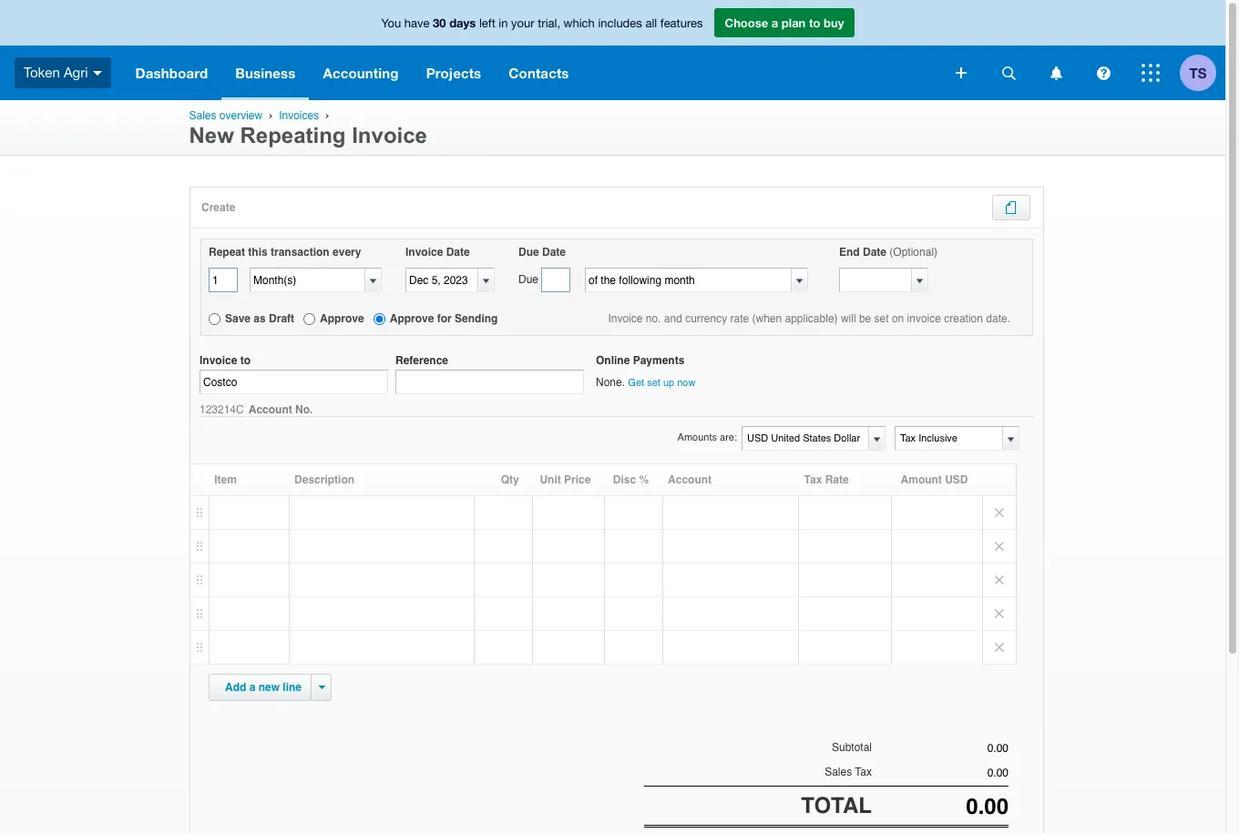Task type: locate. For each thing, give the bounding box(es) containing it.
add a new line
[[225, 682, 302, 695]]

date up due date text field
[[542, 246, 566, 259]]

invoice no.                                                            and currency rate (when applicable)                                                          will be set on invoice creation date.
[[608, 313, 1011, 325]]

1 horizontal spatial set
[[874, 313, 889, 325]]

sales inside 'sales overview › invoices › new repeating invoice'
[[189, 109, 216, 122]]

a
[[772, 15, 778, 30], [249, 682, 255, 695]]

0 horizontal spatial sales
[[189, 109, 216, 122]]

for
[[437, 313, 452, 325]]

2 › from the left
[[325, 109, 329, 121]]

date up 'invoice                                                                date' text box
[[446, 246, 470, 259]]

a right add
[[249, 682, 255, 695]]

accounting button
[[309, 46, 412, 100]]

online payments
[[596, 354, 685, 367]]

0 horizontal spatial ›
[[269, 109, 273, 121]]

2 approve from the left
[[390, 313, 434, 325]]

Reference text field
[[395, 370, 584, 395]]

ts button
[[1180, 46, 1226, 100]]

date for end
[[863, 246, 887, 259]]

to left buy on the top
[[809, 15, 821, 30]]

to
[[809, 15, 821, 30], [240, 354, 251, 367]]

approve left for
[[390, 313, 434, 325]]

due for due
[[518, 273, 539, 286]]

set right "be"
[[874, 313, 889, 325]]

business
[[235, 65, 296, 81]]

delete line item image
[[983, 497, 1016, 530], [983, 564, 1016, 597], [983, 598, 1016, 631]]

choose a plan to buy
[[725, 15, 844, 30]]

rate
[[825, 474, 849, 487]]

amounts are:
[[678, 432, 737, 444]]

will
[[841, 313, 856, 325]]

banner
[[0, 0, 1226, 100]]

add
[[225, 682, 246, 695]]

1 horizontal spatial a
[[772, 15, 778, 30]]

subtotal
[[832, 742, 872, 755]]

a left "plan" on the right of page
[[772, 15, 778, 30]]

dashboard
[[135, 65, 208, 81]]

0 horizontal spatial account
[[249, 404, 292, 417]]

every
[[333, 246, 361, 259]]

dashboard link
[[122, 46, 222, 100]]

sales overview › invoices › new repeating invoice
[[189, 109, 427, 148]]

sales tax
[[825, 766, 872, 779]]

0 horizontal spatial approve
[[320, 313, 364, 325]]

invoice for invoice to
[[200, 354, 237, 367]]

invoices link
[[279, 109, 319, 122]]

2 due from the top
[[518, 273, 539, 286]]

reference
[[395, 354, 448, 367]]

1 horizontal spatial sales
[[825, 766, 852, 779]]

to down save
[[240, 354, 251, 367]]

description
[[294, 474, 355, 487]]

0 horizontal spatial tax
[[804, 474, 822, 487]]

approve for sending
[[390, 313, 498, 325]]

contacts button
[[495, 46, 583, 100]]

a for plan
[[772, 15, 778, 30]]

invoice down "save as draft" radio
[[200, 354, 237, 367]]

1 horizontal spatial to
[[809, 15, 821, 30]]

1 vertical spatial to
[[240, 354, 251, 367]]

sales up the new
[[189, 109, 216, 122]]

›
[[269, 109, 273, 121], [325, 109, 329, 121]]

1 horizontal spatial approve
[[390, 313, 434, 325]]

tax down subtotal
[[855, 766, 872, 779]]

1 horizontal spatial tax
[[855, 766, 872, 779]]

set left 'up'
[[647, 377, 660, 389]]

3 date from the left
[[863, 246, 887, 259]]

1 delete line item image from the top
[[983, 497, 1016, 530]]

tax
[[804, 474, 822, 487], [855, 766, 872, 779]]

1 vertical spatial account
[[668, 474, 712, 487]]

account
[[249, 404, 292, 417], [668, 474, 712, 487]]

your
[[511, 16, 535, 30]]

get
[[628, 377, 644, 389]]

invoice up 'invoice                                                                date' text box
[[405, 246, 443, 259]]

0 horizontal spatial set
[[647, 377, 660, 389]]

qty
[[501, 474, 519, 487]]

due left due date text field
[[518, 273, 539, 286]]

1 vertical spatial due
[[518, 273, 539, 286]]

1 delete line item image from the top
[[983, 531, 1016, 563]]

0 vertical spatial account
[[249, 404, 292, 417]]

due right the invoice                                                                date
[[518, 246, 539, 259]]

payments
[[633, 354, 685, 367]]

all
[[646, 16, 657, 30]]

delete line item image
[[983, 531, 1016, 563], [983, 632, 1016, 665]]

amounts
[[678, 432, 717, 444]]

Approve for Sending radio
[[373, 313, 385, 325]]

0 horizontal spatial a
[[249, 682, 255, 695]]

invoice
[[352, 123, 427, 148], [405, 246, 443, 259], [608, 313, 643, 325], [200, 354, 237, 367]]

sales for sales overview › invoices › new repeating invoice
[[189, 109, 216, 122]]

online
[[596, 354, 630, 367]]

creation
[[944, 313, 983, 325]]

0 vertical spatial tax
[[804, 474, 822, 487]]

end date (optional)
[[839, 246, 938, 259]]

date right the end
[[863, 246, 887, 259]]

sales overview link
[[189, 109, 263, 122]]

1 horizontal spatial account
[[668, 474, 712, 487]]

1 vertical spatial delete line item image
[[983, 632, 1016, 665]]

account for account
[[668, 474, 712, 487]]

None text field
[[209, 268, 238, 293], [251, 269, 364, 292], [840, 269, 911, 292], [743, 428, 866, 450], [872, 767, 1009, 780], [209, 268, 238, 293], [251, 269, 364, 292], [840, 269, 911, 292], [743, 428, 866, 450], [872, 767, 1009, 780]]

invoice to
[[200, 354, 251, 367]]

have
[[404, 16, 430, 30]]

Save as Draft radio
[[209, 313, 221, 325]]

account for account no.
[[249, 404, 292, 417]]

projects button
[[412, 46, 495, 100]]

date.
[[986, 313, 1011, 325]]

invoices
[[279, 109, 319, 122]]

business button
[[222, 46, 309, 100]]

disc
[[613, 474, 636, 487]]

choose
[[725, 15, 768, 30]]

1 vertical spatial delete line item image
[[983, 564, 1016, 597]]

svg image inside token agri popup button
[[93, 71, 102, 75]]

overview
[[219, 109, 263, 122]]

price
[[564, 474, 591, 487]]

0 vertical spatial delete line item image
[[983, 497, 1016, 530]]

date for due
[[542, 246, 566, 259]]

0 horizontal spatial date
[[446, 246, 470, 259]]

1 approve from the left
[[320, 313, 364, 325]]

1 horizontal spatial date
[[542, 246, 566, 259]]

repeat this transaction every
[[209, 246, 361, 259]]

2 horizontal spatial date
[[863, 246, 887, 259]]

amount
[[901, 474, 942, 487]]

approve
[[320, 313, 364, 325], [390, 313, 434, 325]]

0 horizontal spatial svg image
[[93, 71, 102, 75]]

0 vertical spatial a
[[772, 15, 778, 30]]

Approve radio
[[303, 313, 315, 325]]

0 horizontal spatial to
[[240, 354, 251, 367]]

svg image
[[1002, 66, 1016, 80], [93, 71, 102, 75]]

1 horizontal spatial ›
[[325, 109, 329, 121]]

1 horizontal spatial svg image
[[1002, 66, 1016, 80]]

2 vertical spatial delete line item image
[[983, 598, 1016, 631]]

end
[[839, 246, 860, 259]]

1 vertical spatial sales
[[825, 766, 852, 779]]

0 vertical spatial due
[[518, 246, 539, 259]]

› right invoices in the left top of the page
[[325, 109, 329, 121]]

› left invoices link
[[269, 109, 273, 121]]

get set up now link
[[628, 377, 696, 389]]

invoice left "no."
[[608, 313, 643, 325]]

date
[[446, 246, 470, 259], [542, 246, 566, 259], [863, 246, 887, 259]]

tax left rate
[[804, 474, 822, 487]]

Due Date text field
[[541, 268, 570, 293]]

None text field
[[586, 269, 791, 292], [200, 370, 388, 395], [896, 428, 1018, 450], [872, 743, 1009, 756], [872, 794, 1009, 820], [586, 269, 791, 292], [200, 370, 388, 395], [896, 428, 1018, 450], [872, 743, 1009, 756], [872, 794, 1009, 820]]

2 date from the left
[[542, 246, 566, 259]]

1 vertical spatial set
[[647, 377, 660, 389]]

0 vertical spatial delete line item image
[[983, 531, 1016, 563]]

0 vertical spatial sales
[[189, 109, 216, 122]]

(optional)
[[890, 246, 938, 259]]

invoice down the accounting popup button
[[352, 123, 427, 148]]

sales for sales tax
[[825, 766, 852, 779]]

1 date from the left
[[446, 246, 470, 259]]

token agri
[[24, 64, 88, 80]]

1 due from the top
[[518, 246, 539, 259]]

sales down subtotal
[[825, 766, 852, 779]]

due
[[518, 246, 539, 259], [518, 273, 539, 286]]

1 vertical spatial a
[[249, 682, 255, 695]]

account down 'amounts'
[[668, 474, 712, 487]]

2 delete line item image from the top
[[983, 632, 1016, 665]]

account left no.
[[249, 404, 292, 417]]

no.
[[295, 404, 313, 417]]

svg image
[[1142, 64, 1160, 82], [1050, 66, 1062, 80], [1097, 66, 1110, 80], [956, 67, 967, 78]]

approve right the approve option
[[320, 313, 364, 325]]

set
[[874, 313, 889, 325], [647, 377, 660, 389]]

as
[[254, 313, 266, 325]]



Task type: describe. For each thing, give the bounding box(es) containing it.
invoice inside 'sales overview › invoices › new repeating invoice'
[[352, 123, 427, 148]]

save as draft
[[225, 313, 294, 325]]

%
[[639, 474, 649, 487]]

and
[[664, 313, 682, 325]]

none.
[[596, 377, 625, 389]]

agri
[[64, 64, 88, 80]]

repeat
[[209, 246, 245, 259]]

due date
[[518, 246, 566, 259]]

unit
[[540, 474, 561, 487]]

up
[[663, 377, 674, 389]]

which
[[564, 16, 595, 30]]

invoice for invoice no.                                                            and currency rate (when applicable)                                                          will be set on invoice creation date.
[[608, 313, 643, 325]]

approve for approve
[[320, 313, 364, 325]]

left
[[479, 16, 495, 30]]

projects
[[426, 65, 481, 81]]

30
[[433, 15, 446, 30]]

plan
[[782, 15, 806, 30]]

0 vertical spatial to
[[809, 15, 821, 30]]

you have 30 days left in your trial, which includes all features
[[381, 15, 703, 30]]

accounting
[[323, 65, 399, 81]]

0 vertical spatial set
[[874, 313, 889, 325]]

amount usd
[[901, 474, 968, 487]]

in
[[499, 16, 508, 30]]

be
[[859, 313, 871, 325]]

due for due date
[[518, 246, 539, 259]]

item
[[214, 474, 237, 487]]

draft
[[269, 313, 294, 325]]

no.
[[646, 313, 661, 325]]

add a new line link
[[214, 676, 313, 701]]

you
[[381, 16, 401, 30]]

applicable)
[[785, 313, 838, 325]]

token agri button
[[0, 46, 122, 100]]

includes
[[598, 16, 642, 30]]

banner containing ts
[[0, 0, 1226, 100]]

save
[[225, 313, 251, 325]]

unit price
[[540, 474, 591, 487]]

days
[[449, 15, 476, 30]]

this
[[248, 246, 268, 259]]

2 delete line item image from the top
[[983, 564, 1016, 597]]

approve for approve for sending
[[390, 313, 434, 325]]

rate
[[730, 313, 749, 325]]

are:
[[720, 432, 737, 444]]

currency
[[685, 313, 727, 325]]

invoice
[[907, 313, 941, 325]]

buy
[[824, 15, 844, 30]]

a for new
[[249, 682, 255, 695]]

account no.
[[249, 404, 316, 417]]

total
[[801, 793, 872, 819]]

contacts
[[509, 65, 569, 81]]

123214c
[[200, 404, 244, 417]]

sending
[[455, 313, 498, 325]]

trial,
[[538, 16, 560, 30]]

more add line options... image
[[318, 686, 325, 690]]

usd
[[945, 474, 968, 487]]

date for invoice
[[446, 246, 470, 259]]

now
[[677, 377, 696, 389]]

features
[[660, 16, 703, 30]]

set inside none. get set up now
[[647, 377, 660, 389]]

Invoice                                                                Date text field
[[406, 269, 477, 292]]

invoice                                                                date
[[405, 246, 470, 259]]

3 delete line item image from the top
[[983, 598, 1016, 631]]

tax rate
[[804, 474, 849, 487]]

new
[[258, 682, 280, 695]]

1 vertical spatial tax
[[855, 766, 872, 779]]

(when
[[752, 313, 782, 325]]

new
[[189, 123, 234, 148]]

invoice for invoice                                                                date
[[405, 246, 443, 259]]

transaction
[[271, 246, 330, 259]]

on
[[892, 313, 904, 325]]

line
[[283, 682, 302, 695]]

repeating
[[240, 123, 346, 148]]

ts
[[1190, 64, 1207, 81]]

1 › from the left
[[269, 109, 273, 121]]

token
[[24, 64, 60, 80]]

disc %
[[613, 474, 649, 487]]



Task type: vqa. For each thing, say whether or not it's contained in the screenshot.
1st More details POPUP BUTTON from the bottom of the page
no



